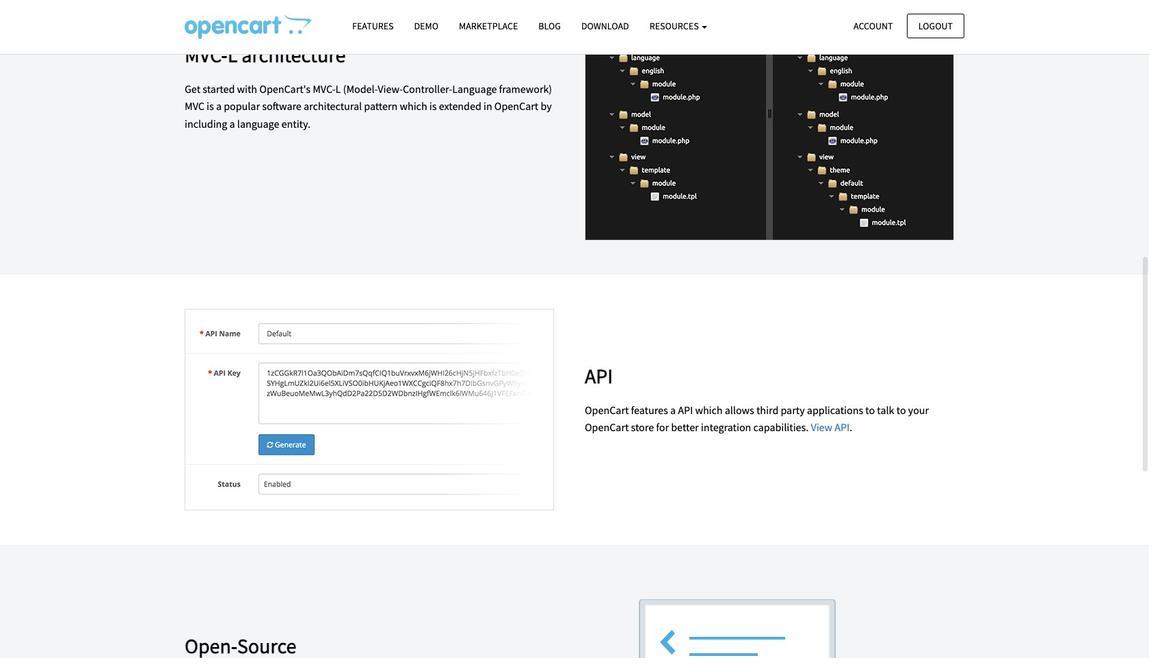 Task type: describe. For each thing, give the bounding box(es) containing it.
allows
[[725, 404, 754, 417]]

party
[[781, 404, 805, 417]]

opencart's
[[259, 82, 311, 96]]

architectural
[[304, 100, 362, 113]]

marketplace
[[459, 20, 518, 32]]

store
[[631, 421, 654, 435]]

0 horizontal spatial mvc-
[[185, 42, 228, 68]]

entity.
[[282, 117, 311, 131]]

api image
[[185, 309, 554, 511]]

mvc
[[185, 100, 204, 113]]

started
[[203, 82, 235, 96]]

software
[[262, 100, 302, 113]]

better
[[671, 421, 699, 435]]

resources
[[650, 20, 701, 32]]

framework)
[[499, 82, 552, 96]]

logout
[[919, 19, 953, 32]]

resources link
[[639, 14, 718, 38]]

which inside get started with opencart's mvc-l (model-view-controller-language framework) mvc is a popular software architectural pattern which is extended in opencart by including a language entity.
[[400, 100, 427, 113]]

(model-
[[343, 82, 378, 96]]

1 to from the left
[[866, 404, 875, 417]]

marketplace link
[[449, 14, 528, 38]]

view
[[811, 421, 833, 435]]

get started with opencart's mvc-l (model-view-controller-language framework) mvc is a popular software architectural pattern which is extended in opencart by including a language entity.
[[185, 82, 552, 131]]

1 vertical spatial opencart
[[585, 404, 629, 417]]

download link
[[571, 14, 639, 38]]

pattern
[[364, 100, 398, 113]]

0 vertical spatial api
[[585, 363, 613, 389]]

demo link
[[404, 14, 449, 38]]

by
[[541, 100, 552, 113]]

2 vertical spatial api
[[835, 421, 850, 435]]

view-
[[378, 82, 403, 96]]

which inside opencart features a api which allows third party applications to talk to your opencart store for better integration capabilities.
[[695, 404, 723, 417]]

features link
[[342, 14, 404, 38]]

your
[[908, 404, 929, 417]]

features
[[631, 404, 668, 417]]

in
[[484, 100, 492, 113]]

mvc-l architecture image
[[585, 0, 954, 241]]

2 is from the left
[[429, 100, 437, 113]]



Task type: vqa. For each thing, say whether or not it's contained in the screenshot.
take
no



Task type: locate. For each thing, give the bounding box(es) containing it.
1 horizontal spatial a
[[230, 117, 235, 131]]

extended
[[439, 100, 481, 113]]

account
[[854, 19, 893, 32]]

.
[[850, 421, 853, 435]]

features
[[352, 20, 394, 32]]

1 is from the left
[[207, 100, 214, 113]]

third
[[757, 404, 779, 417]]

language
[[237, 117, 279, 131]]

a inside opencart features a api which allows third party applications to talk to your opencart store for better integration capabilities.
[[670, 404, 676, 417]]

is down controller-
[[429, 100, 437, 113]]

0 vertical spatial l
[[228, 42, 238, 68]]

mvc-l architecture
[[185, 42, 346, 68]]

0 horizontal spatial to
[[866, 404, 875, 417]]

2 vertical spatial opencart
[[585, 421, 629, 435]]

blog link
[[528, 14, 571, 38]]

including
[[185, 117, 227, 131]]

2 to from the left
[[897, 404, 906, 417]]

1 horizontal spatial to
[[897, 404, 906, 417]]

1 horizontal spatial which
[[695, 404, 723, 417]]

architecture
[[242, 42, 346, 68]]

0 horizontal spatial a
[[216, 100, 222, 113]]

a down "started"
[[216, 100, 222, 113]]

mvc- up architectural
[[313, 82, 336, 96]]

language
[[452, 82, 497, 96]]

1 vertical spatial which
[[695, 404, 723, 417]]

to right talk
[[897, 404, 906, 417]]

opencart - features image
[[185, 14, 311, 39]]

mvc- up "started"
[[185, 42, 228, 68]]

1 vertical spatial l
[[336, 82, 341, 96]]

0 horizontal spatial api
[[585, 363, 613, 389]]

0 vertical spatial mvc-
[[185, 42, 228, 68]]

is
[[207, 100, 214, 113], [429, 100, 437, 113]]

demo
[[414, 20, 439, 32]]

with
[[237, 82, 257, 96]]

2 horizontal spatial api
[[835, 421, 850, 435]]

which
[[400, 100, 427, 113], [695, 404, 723, 417]]

a up better
[[670, 404, 676, 417]]

api inside opencart features a api which allows third party applications to talk to your opencart store for better integration capabilities.
[[678, 404, 693, 417]]

is right mvc
[[207, 100, 214, 113]]

0 vertical spatial a
[[216, 100, 222, 113]]

1 horizontal spatial mvc-
[[313, 82, 336, 96]]

popular
[[224, 100, 260, 113]]

opencart inside get started with opencart's mvc-l (model-view-controller-language framework) mvc is a popular software architectural pattern which is extended in opencart by including a language entity.
[[495, 100, 539, 113]]

account link
[[842, 13, 905, 38]]

capabilities.
[[754, 421, 809, 435]]

opencart left store
[[585, 421, 629, 435]]

1 vertical spatial a
[[230, 117, 235, 131]]

0 vertical spatial opencart
[[495, 100, 539, 113]]

1 vertical spatial mvc-
[[313, 82, 336, 96]]

opencart features a api which allows third party applications to talk to your opencart store for better integration capabilities.
[[585, 404, 929, 435]]

1 vertical spatial api
[[678, 404, 693, 417]]

which up integration
[[695, 404, 723, 417]]

opencart down framework)
[[495, 100, 539, 113]]

download
[[581, 20, 629, 32]]

mvc- inside get started with opencart's mvc-l (model-view-controller-language framework) mvc is a popular software architectural pattern which is extended in opencart by including a language entity.
[[313, 82, 336, 96]]

api
[[585, 363, 613, 389], [678, 404, 693, 417], [835, 421, 850, 435]]

which down controller-
[[400, 100, 427, 113]]

applications
[[807, 404, 863, 417]]

logout link
[[907, 13, 965, 38]]

to left talk
[[866, 404, 875, 417]]

1 horizontal spatial l
[[336, 82, 341, 96]]

0 horizontal spatial l
[[228, 42, 238, 68]]

l inside get started with opencart's mvc-l (model-view-controller-language framework) mvc is a popular software architectural pattern which is extended in opencart by including a language entity.
[[336, 82, 341, 96]]

mvc-
[[185, 42, 228, 68], [313, 82, 336, 96]]

blog
[[539, 20, 561, 32]]

opencart
[[495, 100, 539, 113], [585, 404, 629, 417], [585, 421, 629, 435]]

view api link
[[811, 421, 850, 435]]

view api .
[[811, 421, 853, 435]]

1 horizontal spatial api
[[678, 404, 693, 417]]

0 horizontal spatial which
[[400, 100, 427, 113]]

a down the popular
[[230, 117, 235, 131]]

2 horizontal spatial a
[[670, 404, 676, 417]]

2 vertical spatial a
[[670, 404, 676, 417]]

0 vertical spatial which
[[400, 100, 427, 113]]

l up architectural
[[336, 82, 341, 96]]

0 horizontal spatial is
[[207, 100, 214, 113]]

1 horizontal spatial is
[[429, 100, 437, 113]]

l down opencart - features image
[[228, 42, 238, 68]]

l
[[228, 42, 238, 68], [336, 82, 341, 96]]

talk
[[877, 404, 895, 417]]

to
[[866, 404, 875, 417], [897, 404, 906, 417]]

a
[[216, 100, 222, 113], [230, 117, 235, 131], [670, 404, 676, 417]]

open source image
[[585, 579, 954, 659]]

get
[[185, 82, 200, 96]]

integration
[[701, 421, 751, 435]]

for
[[656, 421, 669, 435]]

controller-
[[403, 82, 452, 96]]

opencart left the features
[[585, 404, 629, 417]]



